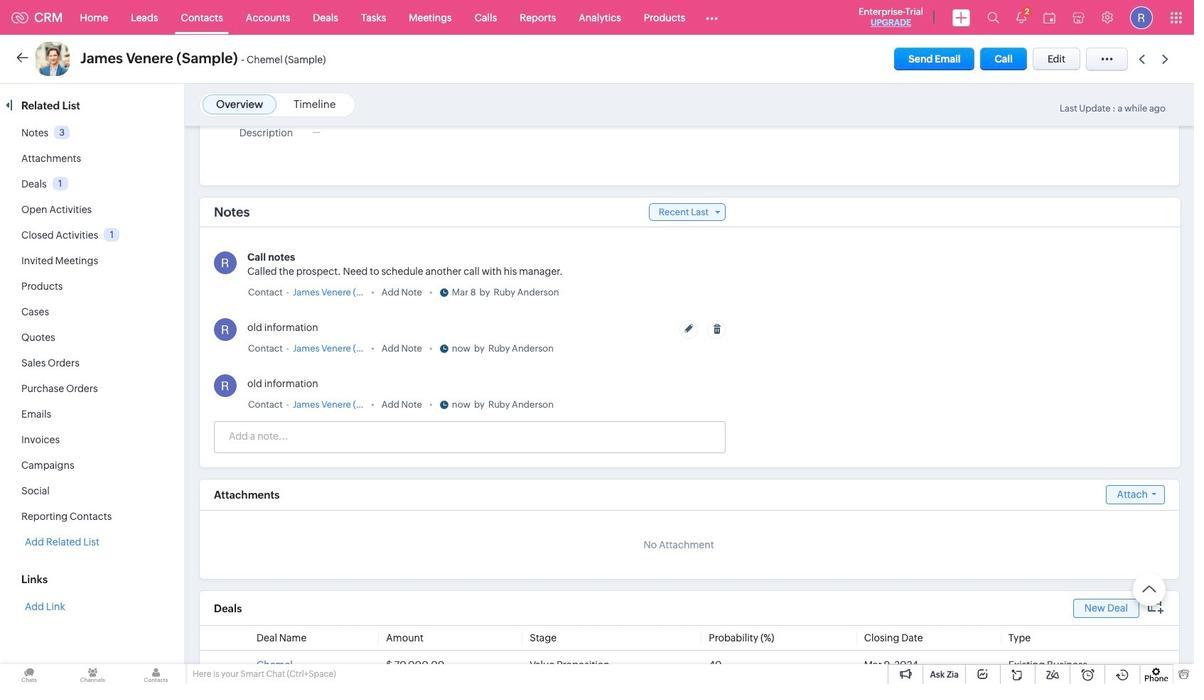 Task type: locate. For each thing, give the bounding box(es) containing it.
Other Modules field
[[697, 6, 728, 29]]

next record image
[[1163, 54, 1172, 64]]

profile element
[[1122, 0, 1162, 34]]

profile image
[[1131, 6, 1153, 29]]

create menu element
[[944, 0, 979, 34]]

calendar image
[[1044, 12, 1056, 23]]

Add a note... field
[[215, 429, 725, 444]]

contacts image
[[127, 665, 185, 685]]



Task type: describe. For each thing, give the bounding box(es) containing it.
create menu image
[[953, 9, 971, 26]]

search image
[[988, 11, 1000, 23]]

channels image
[[63, 665, 122, 685]]

search element
[[979, 0, 1008, 35]]

chats image
[[0, 665, 58, 685]]

logo image
[[11, 12, 28, 23]]

previous record image
[[1139, 54, 1145, 64]]

signals element
[[1008, 0, 1035, 35]]



Task type: vqa. For each thing, say whether or not it's contained in the screenshot.
"Create Menu" 'element'
yes



